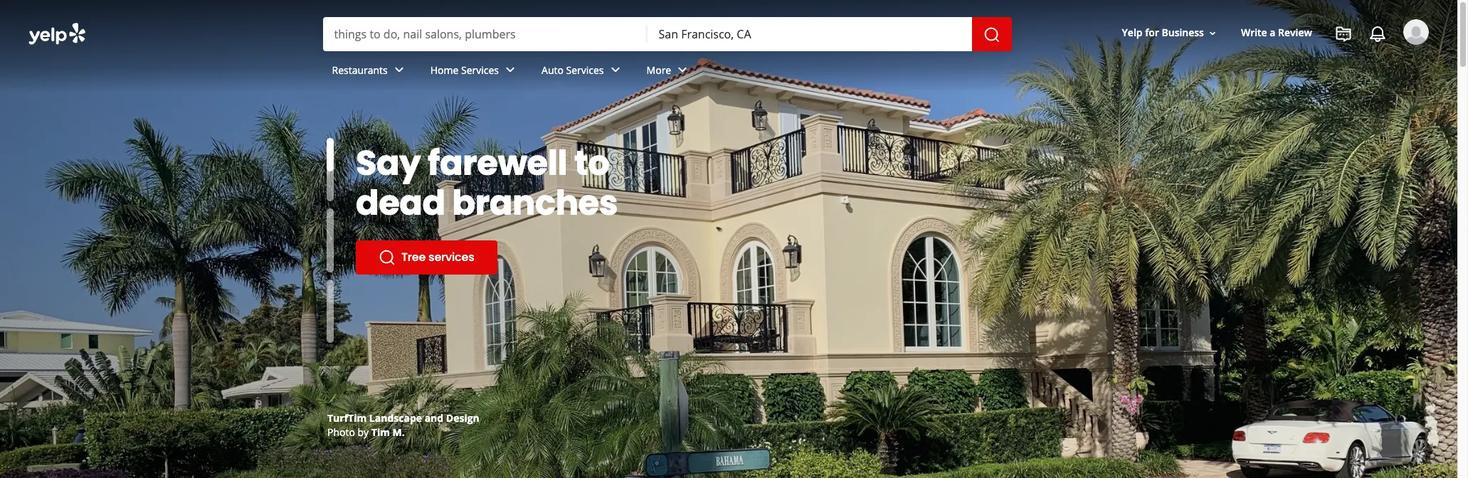 Task type: locate. For each thing, give the bounding box(es) containing it.
services
[[429, 249, 474, 265]]

more link
[[635, 51, 703, 93]]

24 chevron down v2 image
[[391, 62, 408, 79], [502, 62, 519, 79]]

24 chevron down v2 image left auto
[[502, 62, 519, 79]]

24 chevron down v2 image for more
[[674, 62, 691, 79]]

2 services from the left
[[566, 63, 604, 77]]

and
[[425, 411, 444, 425]]

auto
[[542, 63, 564, 77]]

services right home
[[461, 63, 499, 77]]

24 chevron down v2 image right auto services
[[607, 62, 624, 79]]

24 chevron down v2 image inside home services link
[[502, 62, 519, 79]]

tree services
[[401, 249, 474, 265]]

24 chevron down v2 image inside auto services link
[[607, 62, 624, 79]]

business
[[1162, 26, 1204, 39]]

farewell
[[428, 140, 567, 187]]

0 horizontal spatial none field
[[334, 26, 636, 42]]

0 horizontal spatial 24 chevron down v2 image
[[607, 62, 624, 79]]

write
[[1241, 26, 1267, 39]]

turftim landscape and design photo by tim m.
[[327, 411, 480, 439]]

24 chevron down v2 image for auto services
[[607, 62, 624, 79]]

turftim landscape and design link
[[327, 411, 480, 425]]

24 chevron down v2 image inside restaurants link
[[391, 62, 408, 79]]

tim m. link
[[371, 426, 405, 439]]

1 none field from the left
[[334, 26, 636, 42]]

write a review
[[1241, 26, 1313, 39]]

2 none field from the left
[[659, 26, 961, 42]]

to
[[574, 140, 610, 187]]

m.
[[393, 426, 405, 439]]

24 search v2 image
[[379, 249, 396, 266]]

None field
[[334, 26, 636, 42], [659, 26, 961, 42]]

2 24 chevron down v2 image from the left
[[674, 62, 691, 79]]

yelp for business
[[1122, 26, 1204, 39]]

0 horizontal spatial services
[[461, 63, 499, 77]]

None search field
[[0, 0, 1458, 105], [323, 17, 1015, 51], [0, 0, 1458, 105], [323, 17, 1015, 51]]

24 chevron down v2 image inside more link
[[674, 62, 691, 79]]

1 horizontal spatial services
[[566, 63, 604, 77]]

services
[[461, 63, 499, 77], [566, 63, 604, 77]]

1 24 chevron down v2 image from the left
[[391, 62, 408, 79]]

1 horizontal spatial 24 chevron down v2 image
[[502, 62, 519, 79]]

none field near
[[659, 26, 961, 42]]

tree services link
[[356, 241, 497, 275]]

services right auto
[[566, 63, 604, 77]]

1 horizontal spatial 24 chevron down v2 image
[[674, 62, 691, 79]]

turftim
[[327, 411, 367, 425]]

none field find
[[334, 26, 636, 42]]

1 24 chevron down v2 image from the left
[[607, 62, 624, 79]]

1 horizontal spatial none field
[[659, 26, 961, 42]]

landscape
[[369, 411, 422, 425]]

branches
[[452, 179, 618, 227]]

write a review link
[[1236, 20, 1318, 46]]

24 chevron down v2 image right restaurants
[[391, 62, 408, 79]]

0 horizontal spatial 24 chevron down v2 image
[[391, 62, 408, 79]]

24 chevron down v2 image
[[607, 62, 624, 79], [674, 62, 691, 79]]

2 24 chevron down v2 image from the left
[[502, 62, 519, 79]]

yelp
[[1122, 26, 1143, 39]]

24 chevron down v2 image right more
[[674, 62, 691, 79]]

1 services from the left
[[461, 63, 499, 77]]



Task type: describe. For each thing, give the bounding box(es) containing it.
auto services
[[542, 63, 604, 77]]

16 chevron down v2 image
[[1207, 28, 1219, 39]]

select slide image
[[327, 110, 334, 174]]

home services link
[[419, 51, 530, 93]]

24 chevron down v2 image for home services
[[502, 62, 519, 79]]

24 chevron down v2 image for restaurants
[[391, 62, 408, 79]]

home services
[[430, 63, 499, 77]]

Find text field
[[334, 26, 636, 42]]

services for home services
[[461, 63, 499, 77]]

notifications image
[[1369, 26, 1387, 43]]

by
[[358, 426, 369, 439]]

restaurants link
[[321, 51, 419, 93]]

restaurants
[[332, 63, 388, 77]]

yelp for business button
[[1117, 20, 1224, 46]]

review
[[1278, 26, 1313, 39]]

say farewell to dead branches
[[356, 140, 618, 227]]

for
[[1145, 26, 1159, 39]]

projects image
[[1335, 26, 1352, 43]]

photo
[[327, 426, 355, 439]]

search image
[[983, 26, 1000, 43]]

a
[[1270, 26, 1276, 39]]

Near text field
[[659, 26, 961, 42]]

home
[[430, 63, 459, 77]]

design
[[446, 411, 480, 425]]

services for auto services
[[566, 63, 604, 77]]

business categories element
[[321, 51, 1429, 93]]

more
[[647, 63, 671, 77]]

say
[[356, 140, 421, 187]]

auto services link
[[530, 51, 635, 93]]

explore banner section banner
[[0, 0, 1458, 478]]

dead
[[356, 179, 445, 227]]

tree
[[401, 249, 426, 265]]

tim
[[371, 426, 390, 439]]

user actions element
[[1111, 18, 1449, 105]]

nolan p. image
[[1404, 19, 1429, 45]]



Task type: vqa. For each thing, say whether or not it's contained in the screenshot.
1st Services from right
yes



